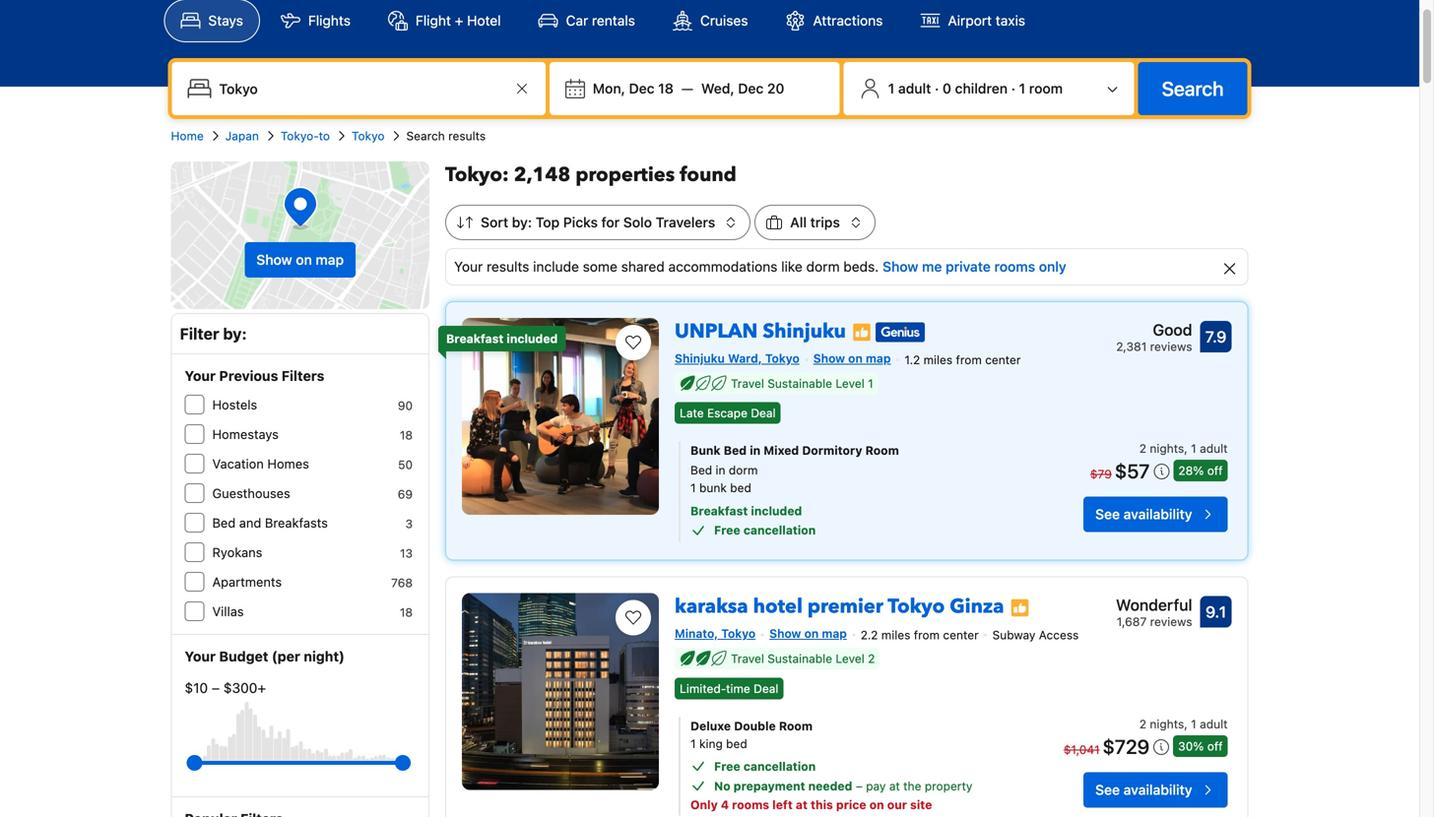 Task type: locate. For each thing, give the bounding box(es) containing it.
0 vertical spatial from
[[956, 353, 982, 367]]

1 · from the left
[[935, 80, 939, 97]]

28%
[[1179, 464, 1204, 478]]

1 off from the top
[[1208, 464, 1223, 478]]

18 up 50
[[400, 429, 413, 442]]

property
[[925, 780, 973, 793]]

in
[[750, 444, 761, 458], [716, 464, 726, 478]]

1 2 nights , 1 adult from the top
[[1140, 442, 1228, 456]]

search for search results
[[406, 129, 445, 143]]

hotel
[[753, 594, 803, 621]]

level down the 2.2
[[836, 652, 865, 666]]

late escape deal
[[680, 407, 776, 420]]

deal for hotel
[[754, 682, 779, 696]]

2 nights , 1 adult up "30%"
[[1140, 718, 1228, 731]]

include
[[533, 259, 579, 275]]

1 vertical spatial sustainable
[[768, 652, 833, 666]]

2 2 nights , 1 adult from the top
[[1140, 718, 1228, 731]]

2 see availability from the top
[[1096, 782, 1193, 798]]

768
[[391, 576, 413, 590]]

1 sustainable from the top
[[768, 377, 833, 391]]

reviews inside good 2,381 reviews
[[1150, 340, 1193, 354]]

in up bunk
[[716, 464, 726, 478]]

2 for shinjuku
[[1140, 442, 1147, 456]]

1 vertical spatial by:
[[223, 325, 247, 343]]

0 vertical spatial room
[[866, 444, 899, 458]]

genius discounts available at this property. image
[[876, 323, 925, 342], [876, 323, 925, 342]]

9.1
[[1206, 603, 1227, 622]]

results for search
[[448, 129, 486, 143]]

2 off from the top
[[1208, 740, 1223, 754]]

access
[[1039, 629, 1079, 642]]

off right 28%
[[1208, 464, 1223, 478]]

0
[[943, 80, 952, 97]]

2 level from the top
[[836, 652, 865, 666]]

0 vertical spatial 2 nights , 1 adult
[[1140, 442, 1228, 456]]

$1,041
[[1064, 743, 1100, 757]]

0 horizontal spatial results
[[448, 129, 486, 143]]

free
[[714, 524, 741, 538], [714, 760, 741, 774]]

1 horizontal spatial center
[[985, 353, 1021, 367]]

1 vertical spatial level
[[836, 652, 865, 666]]

1 vertical spatial bed
[[691, 464, 713, 478]]

double
[[734, 720, 776, 733]]

1 horizontal spatial search
[[1162, 77, 1224, 100]]

1 up bunk bed in mixed dormitory room link
[[868, 377, 874, 391]]

tokyo right to
[[352, 129, 385, 143]]

show on map for karaksa
[[770, 627, 847, 641]]

– left pay
[[856, 780, 863, 793]]

level for hotel
[[836, 652, 865, 666]]

2 vertical spatial map
[[822, 627, 847, 641]]

2 nights from the top
[[1150, 718, 1185, 731]]

good
[[1153, 321, 1193, 339]]

1 left 0
[[888, 80, 895, 97]]

free down "bed in dorm 1 bunk bed breakfast included"
[[714, 524, 741, 538]]

1 , from the top
[[1185, 442, 1188, 456]]

deal for shinjuku
[[751, 407, 776, 420]]

unplan shinjuku image
[[462, 318, 659, 515]]

guesthouses
[[212, 486, 290, 501]]

from right 1.2
[[956, 353, 982, 367]]

mon,
[[593, 80, 626, 97]]

center down ginza
[[943, 629, 979, 642]]

2 for hotel
[[1140, 718, 1147, 731]]

0 vertical spatial see availability
[[1096, 507, 1193, 523]]

breakfast
[[446, 332, 504, 346], [691, 505, 748, 518]]

reviews for karaksa hotel premier tokyo ginza
[[1150, 615, 1193, 629]]

shinjuku inside unplan shinjuku link
[[763, 318, 846, 345]]

wonderful 1,687 reviews
[[1116, 596, 1193, 629]]

1 vertical spatial free cancellation
[[714, 760, 816, 774]]

0 vertical spatial level
[[836, 377, 865, 391]]

1 vertical spatial included
[[751, 505, 802, 518]]

travel
[[731, 377, 764, 391], [731, 652, 764, 666]]

1 vertical spatial show on map
[[814, 352, 891, 366]]

only
[[1039, 259, 1067, 275]]

free up no
[[714, 760, 741, 774]]

, up 28%
[[1185, 442, 1188, 456]]

1 left king on the bottom
[[691, 737, 696, 751]]

free cancellation down "bed in dorm 1 bunk bed breakfast included"
[[714, 524, 816, 538]]

2 up $57
[[1140, 442, 1147, 456]]

0 vertical spatial –
[[212, 680, 220, 697]]

0 vertical spatial miles
[[924, 353, 953, 367]]

0 horizontal spatial rooms
[[732, 798, 770, 812]]

2 sustainable from the top
[[768, 652, 833, 666]]

1 free cancellation from the top
[[714, 524, 816, 538]]

see availability
[[1096, 507, 1193, 523], [1096, 782, 1193, 798]]

rooms right 4
[[732, 798, 770, 812]]

ginza
[[950, 594, 1004, 621]]

bed down the deluxe double room
[[726, 737, 748, 751]]

0 vertical spatial center
[[985, 353, 1021, 367]]

see down $79 on the right of page
[[1096, 507, 1120, 523]]

see availability for karaksa hotel premier tokyo ginza
[[1096, 782, 1193, 798]]

tokyo down karaksa
[[721, 627, 756, 641]]

tokyo
[[352, 129, 385, 143], [765, 352, 800, 366], [888, 594, 945, 621], [721, 627, 756, 641]]

0 horizontal spatial room
[[779, 720, 813, 733]]

1 vertical spatial breakfast
[[691, 505, 748, 518]]

, up "30%"
[[1185, 718, 1188, 731]]

solo
[[624, 214, 652, 231]]

dorm down 'bunk bed in mixed dormitory room'
[[729, 464, 758, 478]]

at
[[890, 780, 900, 793], [796, 798, 808, 812]]

center for karaksa hotel premier tokyo ginza
[[943, 629, 979, 642]]

0 vertical spatial bed
[[730, 481, 752, 495]]

at right the "left"
[[796, 798, 808, 812]]

adult up "30% off"
[[1200, 718, 1228, 731]]

0 horizontal spatial dec
[[629, 80, 655, 97]]

at left the
[[890, 780, 900, 793]]

map inside button
[[316, 252, 344, 268]]

1 vertical spatial availability
[[1124, 782, 1193, 798]]

0 horizontal spatial search
[[406, 129, 445, 143]]

1 vertical spatial at
[[796, 798, 808, 812]]

1 vertical spatial 2 nights , 1 adult
[[1140, 718, 1228, 731]]

2 nights , 1 adult for unplan shinjuku
[[1140, 442, 1228, 456]]

0 vertical spatial search
[[1162, 77, 1224, 100]]

2 nights , 1 adult up 28%
[[1140, 442, 1228, 456]]

results up the tokyo:
[[448, 129, 486, 143]]

0 vertical spatial travel
[[731, 377, 764, 391]]

0 vertical spatial see
[[1096, 507, 1120, 523]]

0 horizontal spatial at
[[796, 798, 808, 812]]

to
[[319, 129, 330, 143]]

1 travel from the top
[[731, 377, 764, 391]]

0 vertical spatial breakfast
[[446, 332, 504, 346]]

0 vertical spatial see availability link
[[1084, 497, 1228, 533]]

reviews down wonderful
[[1150, 615, 1193, 629]]

bed right bunk
[[730, 481, 752, 495]]

1 horizontal spatial by:
[[512, 214, 532, 231]]

1 vertical spatial deal
[[754, 682, 779, 696]]

dec right mon,
[[629, 80, 655, 97]]

2 see from the top
[[1096, 782, 1120, 798]]

0 vertical spatial availability
[[1124, 507, 1193, 523]]

1 horizontal spatial ·
[[1012, 80, 1016, 97]]

0 vertical spatial dorm
[[807, 259, 840, 275]]

1 left bunk
[[691, 481, 696, 495]]

apartments
[[212, 575, 282, 590]]

2 free cancellation from the top
[[714, 760, 816, 774]]

1 horizontal spatial in
[[750, 444, 761, 458]]

travel for karaksa
[[731, 652, 764, 666]]

travel for unplan
[[731, 377, 764, 391]]

your down filter
[[185, 368, 216, 384]]

1 nights from the top
[[1150, 442, 1185, 456]]

1 adult · 0 children · 1 room button
[[852, 70, 1127, 107]]

0 vertical spatial off
[[1208, 464, 1223, 478]]

by: for filter
[[223, 325, 247, 343]]

by: left top
[[512, 214, 532, 231]]

2 vertical spatial bed
[[212, 516, 236, 531]]

1 vertical spatial shinjuku
[[675, 352, 725, 366]]

availability down $57
[[1124, 507, 1193, 523]]

top
[[536, 214, 560, 231]]

1 vertical spatial travel
[[731, 652, 764, 666]]

1 vertical spatial adult
[[1200, 442, 1228, 456]]

room right dormitory
[[866, 444, 899, 458]]

map
[[316, 252, 344, 268], [866, 352, 891, 366], [822, 627, 847, 641]]

1,687
[[1117, 615, 1147, 629]]

your down the sort
[[454, 259, 483, 275]]

2 vertical spatial your
[[185, 649, 216, 665]]

0 vertical spatial at
[[890, 780, 900, 793]]

1 horizontal spatial room
[[866, 444, 899, 458]]

1 vertical spatial your
[[185, 368, 216, 384]]

2 availability from the top
[[1124, 782, 1193, 798]]

see availability link
[[1084, 497, 1228, 533], [1084, 773, 1228, 808]]

0 horizontal spatial miles
[[882, 629, 911, 642]]

travel down 'ward,'
[[731, 377, 764, 391]]

dorm inside "bed in dorm 1 bunk bed breakfast included"
[[729, 464, 758, 478]]

0 vertical spatial rooms
[[995, 259, 1036, 275]]

0 vertical spatial nights
[[1150, 442, 1185, 456]]

free cancellation up prepayment
[[714, 760, 816, 774]]

sustainable down hotel
[[768, 652, 833, 666]]

only 4 rooms left at this price on our site
[[691, 798, 932, 812]]

shinjuku ward, tokyo
[[675, 352, 800, 366]]

off right "30%"
[[1208, 740, 1223, 754]]

nights
[[1150, 442, 1185, 456], [1150, 718, 1185, 731]]

ryokans
[[212, 545, 262, 560]]

your up $10
[[185, 649, 216, 665]]

for
[[602, 214, 620, 231]]

see
[[1096, 507, 1120, 523], [1096, 782, 1120, 798]]

nights up "30%"
[[1150, 718, 1185, 731]]

1.2 miles from center
[[905, 353, 1021, 367]]

1 horizontal spatial dorm
[[807, 259, 840, 275]]

1 horizontal spatial dec
[[738, 80, 764, 97]]

filter by:
[[180, 325, 247, 343]]

2 horizontal spatial map
[[866, 352, 891, 366]]

search inside button
[[1162, 77, 1224, 100]]

show
[[256, 252, 292, 268], [883, 259, 919, 275], [814, 352, 845, 366], [770, 627, 801, 641]]

0 vertical spatial your
[[454, 259, 483, 275]]

reviews inside wonderful 1,687 reviews
[[1150, 615, 1193, 629]]

this property is part of our preferred partner program. it's committed to providing excellent service and good value. it'll pay us a higher commission if you make a booking. image
[[852, 323, 872, 342], [852, 323, 872, 342], [1010, 598, 1030, 618]]

group
[[195, 748, 403, 779]]

deluxe
[[691, 720, 731, 733]]

dec left 20
[[738, 80, 764, 97]]

breakfast included
[[446, 332, 558, 346]]

– right $10
[[212, 680, 220, 697]]

results down the sort
[[487, 259, 529, 275]]

69
[[398, 488, 413, 501]]

see availability link down $729
[[1084, 773, 1228, 808]]

2
[[1140, 442, 1147, 456], [868, 652, 875, 666], [1140, 718, 1147, 731]]

in inside "bed in dorm 1 bunk bed breakfast included"
[[716, 464, 726, 478]]

shinjuku down the unplan
[[675, 352, 725, 366]]

breakfast inside "bed in dorm 1 bunk bed breakfast included"
[[691, 505, 748, 518]]

home
[[171, 129, 204, 143]]

1 level from the top
[[836, 377, 865, 391]]

show on map
[[256, 252, 344, 268], [814, 352, 891, 366], [770, 627, 847, 641]]

karaksa hotel premier tokyo ginza image
[[462, 594, 659, 791]]

+
[[455, 12, 463, 29]]

· left 0
[[935, 80, 939, 97]]

rentals
[[592, 12, 635, 29]]

deal right escape
[[751, 407, 776, 420]]

availability down $729
[[1124, 782, 1193, 798]]

2 vertical spatial 2
[[1140, 718, 1147, 731]]

1 horizontal spatial shinjuku
[[763, 318, 846, 345]]

cancellation up prepayment
[[744, 760, 816, 774]]

1 vertical spatial ,
[[1185, 718, 1188, 731]]

2 free from the top
[[714, 760, 741, 774]]

travelers
[[656, 214, 715, 231]]

by: right filter
[[223, 325, 247, 343]]

1 up "30%"
[[1191, 718, 1197, 731]]

2 cancellation from the top
[[744, 760, 816, 774]]

50
[[398, 458, 413, 472]]

1 availability from the top
[[1124, 507, 1193, 523]]

0 vertical spatial show on map
[[256, 252, 344, 268]]

2 up $729
[[1140, 718, 1147, 731]]

2.2
[[861, 629, 878, 642]]

0 vertical spatial cancellation
[[744, 524, 816, 538]]

1 vertical spatial miles
[[882, 629, 911, 642]]

18 left —
[[658, 80, 674, 97]]

included down mixed
[[751, 505, 802, 518]]

by: for sort
[[512, 214, 532, 231]]

0 horizontal spatial –
[[212, 680, 220, 697]]

tokyo:
[[445, 162, 509, 189]]

sustainable down unplan shinjuku
[[768, 377, 833, 391]]

1 vertical spatial see availability link
[[1084, 773, 1228, 808]]

1 free from the top
[[714, 524, 741, 538]]

see availability link for karaksa hotel premier tokyo ginza
[[1084, 773, 1228, 808]]

2 vertical spatial 18
[[400, 606, 413, 620]]

· right children
[[1012, 80, 1016, 97]]

unplan shinjuku link
[[675, 310, 846, 345]]

see down $729
[[1096, 782, 1120, 798]]

sustainable for shinjuku
[[768, 377, 833, 391]]

1 vertical spatial 2
[[868, 652, 875, 666]]

see availability down $729
[[1096, 782, 1193, 798]]

bed
[[730, 481, 752, 495], [726, 737, 748, 751]]

airport
[[948, 12, 992, 29]]

bunk bed in mixed dormitory room
[[691, 444, 899, 458]]

2 , from the top
[[1185, 718, 1188, 731]]

1 horizontal spatial breakfast
[[691, 505, 748, 518]]

map for unplan shinjuku
[[866, 352, 891, 366]]

adult left 0
[[899, 80, 931, 97]]

results
[[448, 129, 486, 143], [487, 259, 529, 275]]

deal
[[751, 407, 776, 420], [754, 682, 779, 696]]

in left mixed
[[750, 444, 761, 458]]

1 vertical spatial off
[[1208, 740, 1223, 754]]

2 travel from the top
[[731, 652, 764, 666]]

0 horizontal spatial by:
[[223, 325, 247, 343]]

shinjuku up travel sustainable level 1
[[763, 318, 846, 345]]

1 see availability from the top
[[1096, 507, 1193, 523]]

nights up 28%
[[1150, 442, 1185, 456]]

center right 1.2
[[985, 353, 1021, 367]]

on
[[296, 252, 312, 268], [848, 352, 863, 366], [805, 627, 819, 641], [870, 798, 884, 812]]

1 vertical spatial see
[[1096, 782, 1120, 798]]

bed inside "bed in dorm 1 bunk bed breakfast included"
[[691, 464, 713, 478]]

$57
[[1115, 460, 1150, 483]]

our
[[887, 798, 907, 812]]

2 down the 2.2
[[868, 652, 875, 666]]

adult up 28% off
[[1200, 442, 1228, 456]]

1 vertical spatial cancellation
[[744, 760, 816, 774]]

0 horizontal spatial from
[[914, 629, 940, 642]]

car rentals link
[[522, 0, 652, 42]]

1 vertical spatial in
[[716, 464, 726, 478]]

sort by: top picks for solo travelers
[[481, 214, 715, 231]]

0 vertical spatial reviews
[[1150, 340, 1193, 354]]

see availability link down $57
[[1084, 497, 1228, 533]]

cancellation down "bed in dorm 1 bunk bed breakfast included"
[[744, 524, 816, 538]]

1 horizontal spatial bed
[[691, 464, 713, 478]]

bed in dorm 1 bunk bed breakfast included
[[691, 464, 802, 518]]

1 vertical spatial nights
[[1150, 718, 1185, 731]]

hotel
[[467, 12, 501, 29]]

20
[[768, 80, 785, 97]]

pay
[[866, 780, 886, 793]]

by:
[[512, 214, 532, 231], [223, 325, 247, 343]]

1 see from the top
[[1096, 507, 1120, 523]]

bed left and
[[212, 516, 236, 531]]

bed right bunk
[[724, 444, 747, 458]]

this
[[811, 798, 833, 812]]

tokyo up 2.2 miles from center
[[888, 594, 945, 621]]

sort
[[481, 214, 508, 231]]

1 vertical spatial dorm
[[729, 464, 758, 478]]

1 vertical spatial 18
[[400, 429, 413, 442]]

1 vertical spatial center
[[943, 629, 979, 642]]

1 horizontal spatial miles
[[924, 353, 953, 367]]

see availability down $57
[[1096, 507, 1193, 523]]

1 vertical spatial see availability
[[1096, 782, 1193, 798]]

included down include
[[507, 332, 558, 346]]

level up bunk bed in mixed dormitory room link
[[836, 377, 865, 391]]

flight
[[416, 12, 451, 29]]

1 horizontal spatial map
[[822, 627, 847, 641]]

miles right 1.2
[[924, 353, 953, 367]]

flights
[[308, 12, 351, 29]]

0 horizontal spatial in
[[716, 464, 726, 478]]

1 vertical spatial from
[[914, 629, 940, 642]]

1 horizontal spatial from
[[956, 353, 982, 367]]

2 see availability link from the top
[[1084, 773, 1228, 808]]

rooms left only
[[995, 259, 1036, 275]]

beds.
[[844, 259, 879, 275]]

deal right 'time'
[[754, 682, 779, 696]]

mon, dec 18 — wed, dec 20
[[593, 80, 785, 97]]

reviews down 'good'
[[1150, 340, 1193, 354]]

center for unplan shinjuku
[[985, 353, 1021, 367]]

2 nights , 1 adult
[[1140, 442, 1228, 456], [1140, 718, 1228, 731]]

from right the 2.2
[[914, 629, 940, 642]]

dorm right like
[[807, 259, 840, 275]]

0 horizontal spatial included
[[507, 332, 558, 346]]

1 vertical spatial reviews
[[1150, 615, 1193, 629]]

1 vertical spatial map
[[866, 352, 891, 366]]

1 vertical spatial bed
[[726, 737, 748, 751]]

1 reviews from the top
[[1150, 340, 1193, 354]]

0 vertical spatial free
[[714, 524, 741, 538]]

miles right the 2.2
[[882, 629, 911, 642]]

1 left room
[[1019, 80, 1026, 97]]

travel up 'time'
[[731, 652, 764, 666]]

0 horizontal spatial bed
[[212, 516, 236, 531]]

bed down bunk
[[691, 464, 713, 478]]

this property is part of our preferred partner program. it's committed to providing excellent service and good value. it'll pay us a higher commission if you make a booking. image for shinjuku
[[852, 323, 872, 342]]

room right double
[[779, 720, 813, 733]]

0 horizontal spatial ·
[[935, 80, 939, 97]]

1 see availability link from the top
[[1084, 497, 1228, 533]]

2 reviews from the top
[[1150, 615, 1193, 629]]

2 nights , 1 adult for karaksa hotel premier tokyo ginza
[[1140, 718, 1228, 731]]

18 down 768
[[400, 606, 413, 620]]



Task type: vqa. For each thing, say whether or not it's contained in the screenshot.
shared
yes



Task type: describe. For each thing, give the bounding box(es) containing it.
miles for shinjuku
[[924, 353, 953, 367]]

reviews for unplan shinjuku
[[1150, 340, 1193, 354]]

bed for dorm
[[691, 464, 713, 478]]

car
[[566, 12, 588, 29]]

2.2 miles from center
[[861, 629, 979, 642]]

good element
[[1117, 318, 1193, 342]]

this property is part of our preferred partner program. it's committed to providing excellent service and good value. it'll pay us a higher commission if you make a booking. image
[[1010, 598, 1030, 618]]

from for unplan shinjuku
[[956, 353, 982, 367]]

level for shinjuku
[[836, 377, 865, 391]]

1 up 28%
[[1191, 442, 1197, 456]]

0 vertical spatial included
[[507, 332, 558, 346]]

private
[[946, 259, 991, 275]]

night)
[[304, 649, 345, 665]]

travel sustainable level 2
[[731, 652, 875, 666]]

flight + hotel
[[416, 12, 501, 29]]

28% off
[[1179, 464, 1223, 478]]

3
[[405, 517, 413, 531]]

king
[[700, 737, 723, 751]]

show inside button
[[256, 252, 292, 268]]

30% off
[[1179, 740, 1223, 754]]

bed for breakfasts
[[212, 516, 236, 531]]

escape
[[707, 407, 748, 420]]

2,148
[[514, 162, 571, 189]]

off for unplan shinjuku
[[1208, 464, 1223, 478]]

all trips
[[790, 214, 840, 231]]

your previous filters
[[185, 368, 324, 384]]

airport taxis link
[[904, 0, 1042, 42]]

availability for unplan shinjuku
[[1124, 507, 1193, 523]]

7.9
[[1206, 328, 1227, 346]]

prepayment
[[734, 780, 806, 793]]

18 for homestays
[[400, 429, 413, 442]]

Where are you going? field
[[211, 71, 510, 106]]

adult for karaksa hotel premier tokyo ginza
[[1200, 718, 1228, 731]]

filter
[[180, 325, 219, 343]]

—
[[682, 80, 694, 97]]

see availability link for unplan shinjuku
[[1084, 497, 1228, 533]]

all
[[790, 214, 807, 231]]

2 horizontal spatial bed
[[724, 444, 747, 458]]

budget
[[219, 649, 268, 665]]

1 vertical spatial rooms
[[732, 798, 770, 812]]

filters
[[282, 368, 324, 384]]

0 vertical spatial in
[[750, 444, 761, 458]]

sustainable for hotel
[[768, 652, 833, 666]]

like
[[781, 259, 803, 275]]

search button
[[1139, 62, 1248, 115]]

2 · from the left
[[1012, 80, 1016, 97]]

breakfasts
[[265, 516, 328, 531]]

taxis
[[996, 12, 1026, 29]]

0 vertical spatial 18
[[658, 80, 674, 97]]

scored 7.9 element
[[1201, 321, 1232, 353]]

availability for karaksa hotel premier tokyo ginza
[[1124, 782, 1193, 798]]

minato,
[[675, 627, 718, 641]]

your budget (per night)
[[185, 649, 345, 665]]

limited-
[[680, 682, 726, 696]]

see availability for unplan shinjuku
[[1096, 507, 1193, 523]]

airport taxis
[[948, 12, 1026, 29]]

1 king bed
[[691, 737, 748, 751]]

adult inside dropdown button
[[899, 80, 931, 97]]

1 horizontal spatial rooms
[[995, 259, 1036, 275]]

villas
[[212, 604, 244, 619]]

home link
[[171, 127, 204, 145]]

deluxe double room link
[[691, 718, 1024, 735]]

1 horizontal spatial at
[[890, 780, 900, 793]]

show on map for unplan
[[814, 352, 891, 366]]

and
[[239, 516, 261, 531]]

show on map button
[[245, 242, 356, 278]]

price
[[836, 798, 867, 812]]

nights for karaksa hotel premier tokyo ginza
[[1150, 718, 1185, 731]]

0 horizontal spatial breakfast
[[446, 332, 504, 346]]

this property is part of our preferred partner program. it's committed to providing excellent service and good value. it'll pay us a higher commission if you make a booking. image for hotel
[[1010, 598, 1030, 618]]

results for your
[[487, 259, 529, 275]]

18 for villas
[[400, 606, 413, 620]]

subway
[[993, 629, 1036, 642]]

the
[[904, 780, 922, 793]]

adult for unplan shinjuku
[[1200, 442, 1228, 456]]

1 horizontal spatial –
[[856, 780, 863, 793]]

stays
[[208, 12, 243, 29]]

vacation homes
[[212, 457, 309, 471]]

site
[[910, 798, 932, 812]]

, for karaksa hotel premier tokyo ginza
[[1185, 718, 1188, 731]]

late
[[680, 407, 704, 420]]

tokyo-
[[281, 129, 319, 143]]

1.2
[[905, 353, 920, 367]]

tokyo up travel sustainable level 1
[[765, 352, 800, 366]]

$10
[[185, 680, 208, 697]]

show me private rooms only link
[[883, 259, 1067, 275]]

wonderful
[[1116, 596, 1193, 615]]

your for your results include some shared accommodations like dorm beds. show me private rooms only
[[454, 259, 483, 275]]

wed, dec 20 button
[[694, 71, 793, 106]]

on inside button
[[296, 252, 312, 268]]

miles for hotel
[[882, 629, 911, 642]]

(per
[[272, 649, 300, 665]]

scored 9.1 element
[[1201, 597, 1232, 628]]

your for your previous filters
[[185, 368, 216, 384]]

see for unplan shinjuku
[[1096, 507, 1120, 523]]

found
[[680, 162, 737, 189]]

all trips button
[[755, 205, 876, 240]]

unplan shinjuku
[[675, 318, 846, 345]]

shared
[[621, 259, 665, 275]]

see for karaksa hotel premier tokyo ginza
[[1096, 782, 1120, 798]]

wonderful element
[[1116, 594, 1193, 617]]

bunk
[[700, 481, 727, 495]]

search results updated. tokyo: 2,148 properties found. element
[[445, 162, 1249, 189]]

vacation
[[212, 457, 264, 471]]

30%
[[1179, 740, 1204, 754]]

stays link
[[164, 0, 260, 42]]

1 dec from the left
[[629, 80, 655, 97]]

show on map inside button
[[256, 252, 344, 268]]

mon, dec 18 button
[[585, 71, 682, 106]]

subway access
[[993, 629, 1079, 642]]

your for your budget (per night)
[[185, 649, 216, 665]]

bunk
[[691, 444, 721, 458]]

dormitory
[[802, 444, 863, 458]]

nights for unplan shinjuku
[[1150, 442, 1185, 456]]

4
[[721, 798, 729, 812]]

1 cancellation from the top
[[744, 524, 816, 538]]

2,381
[[1117, 340, 1147, 354]]

unplan
[[675, 318, 758, 345]]

left
[[773, 798, 793, 812]]

some
[[583, 259, 618, 275]]

0 horizontal spatial shinjuku
[[675, 352, 725, 366]]

$300+
[[223, 680, 266, 697]]

picks
[[563, 214, 598, 231]]

attractions link
[[769, 0, 900, 42]]

map for karaksa hotel premier tokyo ginza
[[822, 627, 847, 641]]

search for search
[[1162, 77, 1224, 100]]

, for unplan shinjuku
[[1185, 442, 1188, 456]]

from for karaksa hotel premier tokyo ginza
[[914, 629, 940, 642]]

tokyo inside karaksa hotel premier tokyo ginza link
[[888, 594, 945, 621]]

attractions
[[813, 12, 883, 29]]

off for karaksa hotel premier tokyo ginza
[[1208, 740, 1223, 754]]

tokyo: 2,148 properties found
[[445, 162, 737, 189]]

only
[[691, 798, 718, 812]]

limited-time deal
[[680, 682, 779, 696]]

accommodations
[[669, 259, 778, 275]]

included inside "bed in dorm 1 bunk bed breakfast included"
[[751, 505, 802, 518]]

mixed
[[764, 444, 799, 458]]

bed inside "bed in dorm 1 bunk bed breakfast included"
[[730, 481, 752, 495]]

room
[[1029, 80, 1063, 97]]

1 vertical spatial room
[[779, 720, 813, 733]]

2 dec from the left
[[738, 80, 764, 97]]

1 inside "bed in dorm 1 bunk bed breakfast included"
[[691, 481, 696, 495]]



